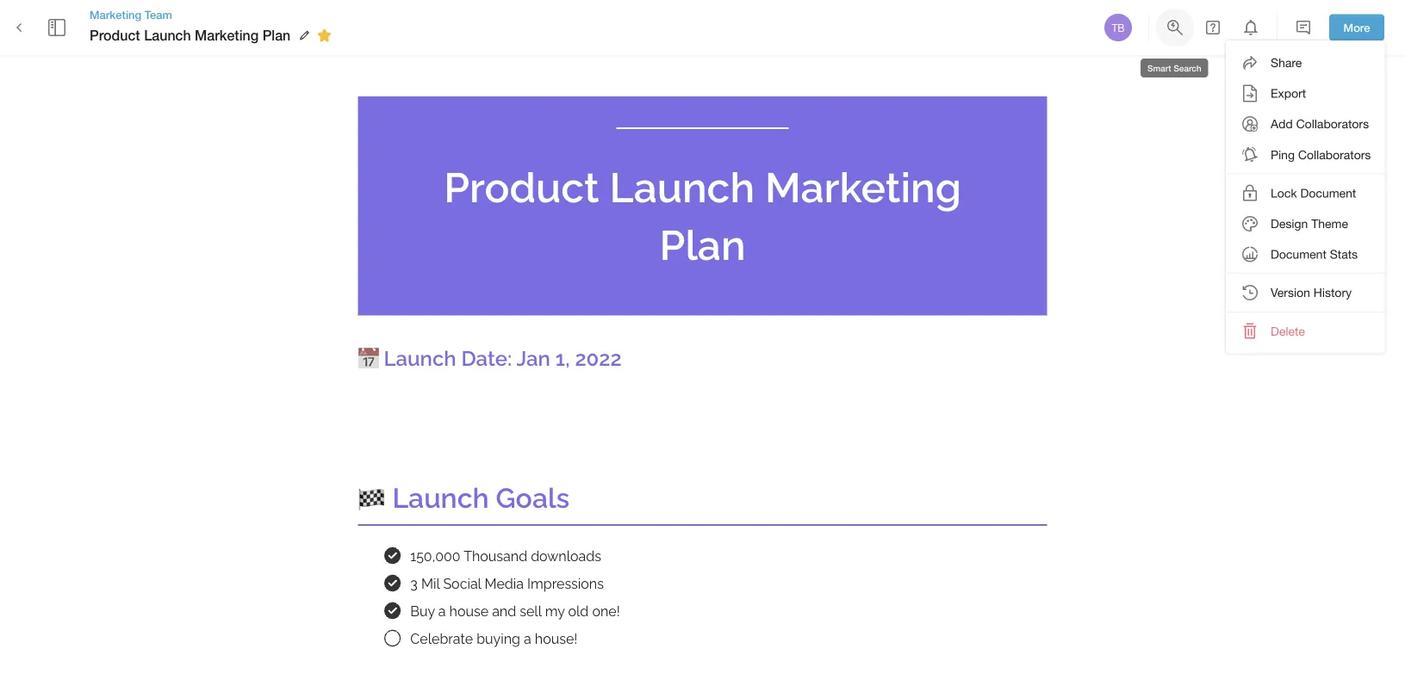 Task type: vqa. For each thing, say whether or not it's contained in the screenshot.
bottommost "Acme"
no



Task type: locate. For each thing, give the bounding box(es) containing it.
marketing
[[90, 8, 141, 21], [195, 27, 259, 43], [765, 163, 961, 212]]

marketing team
[[90, 8, 172, 21]]

celebrate buying a house!
[[410, 631, 578, 647]]

more button
[[1330, 14, 1385, 41]]

0 horizontal spatial product launch marketing plan
[[90, 27, 291, 43]]

0 vertical spatial collaborators
[[1296, 117, 1369, 131]]

document
[[1301, 186, 1357, 200], [1271, 247, 1327, 262]]

2 vertical spatial marketing
[[765, 163, 961, 212]]

1 horizontal spatial marketing
[[195, 27, 259, 43]]

1 vertical spatial collaborators
[[1298, 148, 1371, 162]]

collaborators inside button
[[1296, 117, 1369, 131]]

tb button
[[1102, 11, 1135, 44]]

collaborators inside button
[[1298, 148, 1371, 162]]

collaborators
[[1296, 117, 1369, 131], [1298, 148, 1371, 162]]

0 vertical spatial marketing
[[90, 8, 141, 21]]

1 vertical spatial product
[[444, 163, 599, 212]]

team
[[145, 8, 172, 21]]

version
[[1271, 286, 1310, 300]]

goals
[[496, 482, 570, 514]]

🏁 launch goals
[[358, 482, 570, 514]]

launch
[[144, 27, 191, 43], [610, 163, 755, 212], [384, 347, 456, 371], [392, 482, 489, 514]]

1 vertical spatial plan
[[660, 221, 746, 269]]

house
[[449, 604, 489, 620]]

product
[[90, 27, 140, 43], [444, 163, 599, 212]]

document up theme at right top
[[1301, 186, 1357, 200]]

0 vertical spatial product
[[90, 27, 140, 43]]

plan
[[262, 27, 291, 43], [660, 221, 746, 269]]

1 horizontal spatial product launch marketing plan
[[444, 163, 972, 269]]

a down sell
[[524, 631, 531, 647]]

collaborators up "ping collaborators"
[[1296, 117, 1369, 131]]

delete button
[[1226, 316, 1385, 347]]

theme
[[1312, 217, 1348, 231]]

design
[[1271, 217, 1308, 231]]

0 vertical spatial document
[[1301, 186, 1357, 200]]

0 horizontal spatial marketing
[[90, 8, 141, 21]]

celebrate
[[410, 631, 473, 647]]

plan inside product launch marketing plan
[[660, 221, 746, 269]]

0 horizontal spatial plan
[[262, 27, 291, 43]]

one!
[[592, 604, 620, 620]]

and
[[492, 604, 516, 620]]

share
[[1271, 56, 1302, 70]]

1,
[[556, 347, 570, 371]]

marketing team link
[[90, 7, 337, 22]]

📅
[[358, 347, 379, 371]]

1 vertical spatial marketing
[[195, 27, 259, 43]]

0 vertical spatial product launch marketing plan
[[90, 27, 291, 43]]

document down design theme button
[[1271, 247, 1327, 262]]

product launch marketing plan
[[90, 27, 291, 43], [444, 163, 972, 269]]

ping collaborators
[[1271, 148, 1371, 162]]

a
[[438, 604, 446, 620], [524, 631, 531, 647]]

mil
[[421, 576, 440, 592]]

my
[[545, 604, 565, 620]]

social
[[443, 576, 481, 592]]

1 horizontal spatial plan
[[660, 221, 746, 269]]

2 horizontal spatial marketing
[[765, 163, 961, 212]]

1 vertical spatial product launch marketing plan
[[444, 163, 972, 269]]

more
[[1344, 21, 1370, 34]]

share button
[[1226, 47, 1385, 78]]

sell
[[520, 604, 542, 620]]

lock document button
[[1226, 178, 1385, 208]]

marketing inside "link"
[[90, 8, 141, 21]]

2022
[[575, 347, 622, 371]]

collaborators down add collaborators
[[1298, 148, 1371, 162]]

1 vertical spatial a
[[524, 631, 531, 647]]

0 horizontal spatial a
[[438, 604, 446, 620]]

buy
[[410, 604, 435, 620]]

ping
[[1271, 148, 1295, 162]]

0 horizontal spatial product
[[90, 27, 140, 43]]

version history button
[[1226, 278, 1385, 308]]

a right buy
[[438, 604, 446, 620]]



Task type: describe. For each thing, give the bounding box(es) containing it.
collaborators for ping collaborators
[[1298, 148, 1371, 162]]

collaborators for add collaborators
[[1296, 117, 1369, 131]]

document stats button
[[1226, 239, 1385, 270]]

lock document
[[1271, 186, 1357, 200]]

0 vertical spatial plan
[[262, 27, 291, 43]]

lock
[[1271, 186, 1297, 200]]

1 horizontal spatial product
[[444, 163, 599, 212]]

downloads
[[531, 549, 601, 565]]

stats
[[1330, 247, 1358, 262]]

150,000 thousand downloads
[[410, 549, 601, 565]]

impressions
[[527, 576, 604, 592]]

📅 launch date: jan 1, 2022
[[358, 347, 622, 371]]

history
[[1314, 286, 1352, 300]]

3
[[410, 576, 418, 592]]

buy a house and sell my old one!
[[410, 604, 620, 620]]

3 mil social media impressions
[[410, 576, 604, 592]]

remove favorite image
[[314, 25, 335, 46]]

old
[[568, 604, 589, 620]]

export
[[1271, 86, 1306, 100]]

design theme
[[1271, 217, 1348, 231]]

document stats
[[1271, 247, 1358, 262]]

🏁
[[358, 482, 386, 514]]

house!
[[535, 631, 578, 647]]

design theme button
[[1226, 208, 1385, 239]]

date:
[[461, 347, 512, 371]]

buying
[[477, 631, 520, 647]]

thousand
[[464, 549, 527, 565]]

add collaborators button
[[1226, 109, 1385, 139]]

delete
[[1271, 324, 1305, 338]]

export button
[[1226, 78, 1385, 109]]

150,000
[[410, 549, 461, 565]]

ping collaborators button
[[1226, 139, 1385, 170]]

version history
[[1271, 286, 1352, 300]]

tb
[[1112, 22, 1125, 34]]

add collaborators
[[1271, 117, 1369, 131]]

1 vertical spatial document
[[1271, 247, 1327, 262]]

add
[[1271, 117, 1293, 131]]

1 horizontal spatial a
[[524, 631, 531, 647]]

0 vertical spatial a
[[438, 604, 446, 620]]

jan
[[517, 347, 551, 371]]

media
[[485, 576, 524, 592]]



